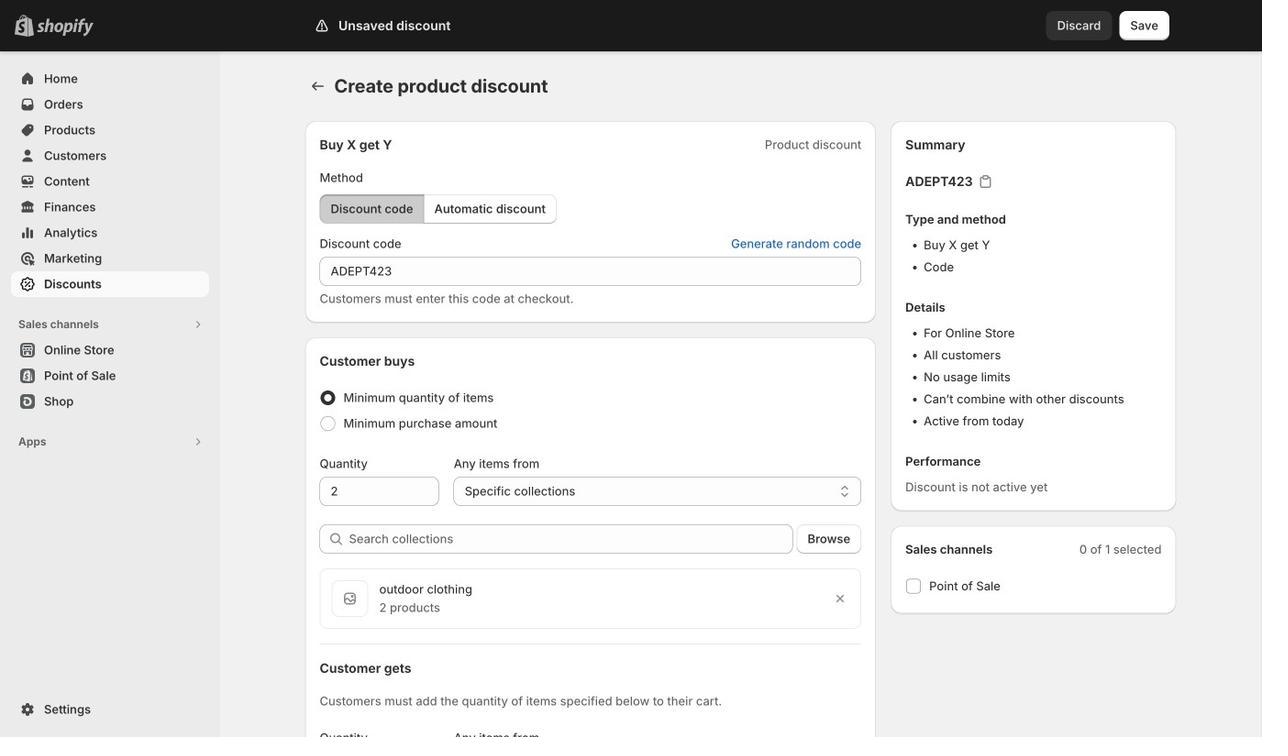 Task type: locate. For each thing, give the bounding box(es) containing it.
Search collections text field
[[349, 525, 793, 554]]

shopify image
[[37, 18, 94, 36]]

None text field
[[320, 257, 861, 286], [320, 477, 439, 506], [320, 257, 861, 286], [320, 477, 439, 506]]



Task type: vqa. For each thing, say whether or not it's contained in the screenshot.
1st at from the bottom of the THE SETTINGS DIALOG
no



